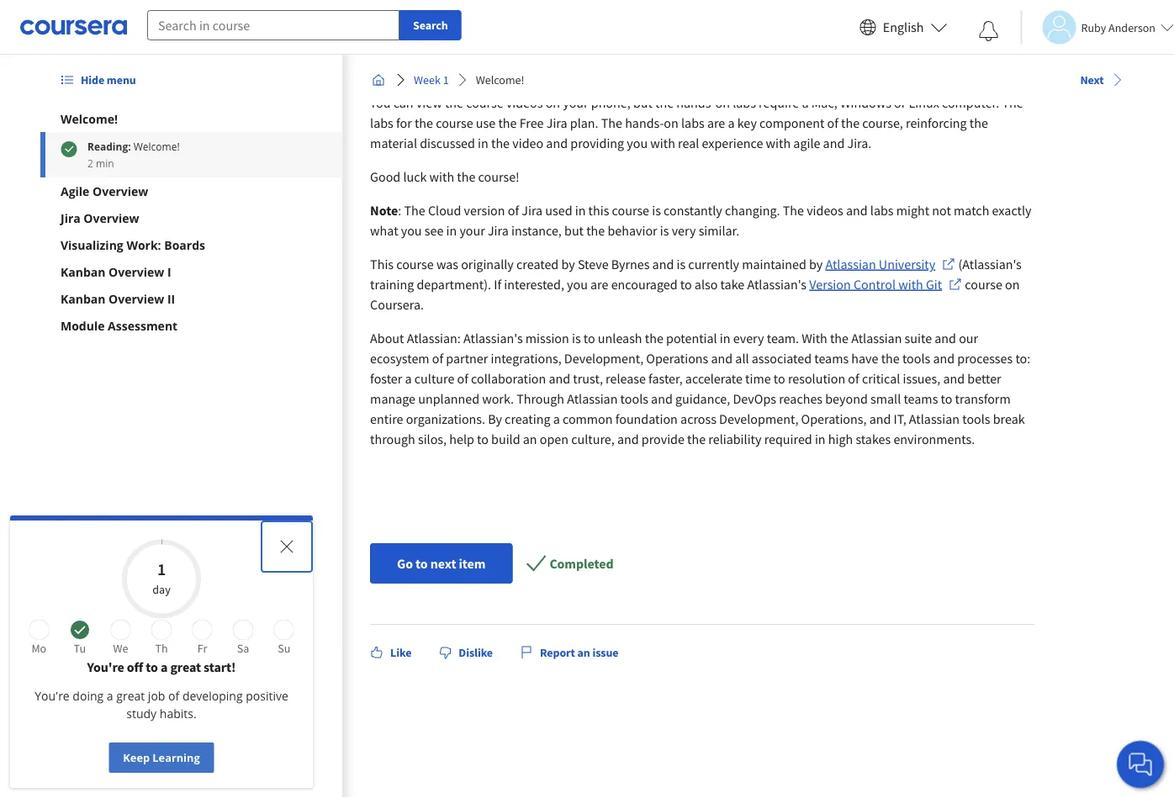 Task type: describe. For each thing, give the bounding box(es) containing it.
agile inside dropdown button
[[61, 183, 90, 199]]

faster,
[[649, 370, 683, 387]]

common
[[563, 411, 613, 428]]

unplanned
[[418, 391, 479, 407]]

jira overview button
[[61, 210, 323, 226]]

overview for jira overview
[[84, 210, 139, 226]]

learning
[[153, 751, 200, 765]]

or inside you can view the course videos on your phone, but the hands-on labs require a mac, windows or linux computer. the labs for the course use the free jira plan. the hands-on labs are a key component of the course, reinforcing the material discussed in the video and providing you with real experience with agile and jira.
[[894, 94, 906, 111]]

match
[[954, 202, 990, 219]]

if
[[494, 276, 501, 293]]

atlassian:
[[407, 330, 461, 347]]

hide
[[81, 72, 105, 88]]

and up through
[[549, 370, 570, 387]]

visualizing
[[61, 237, 124, 253]]

jira inside it is suggested that you go through the course at a pace that makes sense for you. the topics build on each other, so it is better to slow down and really learn something than to just move on in order to keep up a certain pace. use the forums or do a general web search if you are stuck. agile and jira topics have a lot of questions and answers on the web!
[[710, 40, 731, 57]]

show notifications image
[[979, 21, 999, 41]]

overview for kanban overview i
[[109, 264, 164, 280]]

in left high
[[815, 431, 826, 448]]

a right up
[[874, 20, 881, 37]]

week
[[414, 72, 441, 88]]

your inside : the cloud version of jira used in this course is constantly changing. the videos and labs might not match exactly what you see in your jira instance, but the behavior is very similar.
[[459, 222, 485, 239]]

a left lot
[[800, 40, 807, 57]]

welcome! button
[[61, 110, 323, 127]]

next
[[1081, 72, 1104, 87]]

foundation
[[615, 411, 678, 428]]

are inside (atlassian's training department). if interested, you are encouraged to also take atlassian's
[[590, 276, 608, 293]]

completed
[[550, 556, 614, 572]]

2
[[88, 156, 93, 170]]

atlassian up 'version'
[[826, 256, 876, 273]]

can
[[393, 94, 413, 111]]

good
[[370, 168, 400, 185]]

linux
[[909, 94, 940, 111]]

free
[[519, 114, 544, 131]]

are inside it is suggested that you go through the course at a pace that makes sense for you. the topics build on each other, so it is better to slow down and really learn something than to just move on in order to keep up a certain pace. use the forums or do a general web search if you are stuck. agile and jira topics have a lot of questions and answers on the web!
[[598, 40, 616, 57]]

version
[[809, 276, 851, 293]]

use
[[476, 114, 495, 131]]

to inside (atlassian's training department). if interested, you are encouraged to also take atlassian's
[[680, 276, 692, 293]]

of down partner
[[457, 370, 468, 387]]

or inside it is suggested that you go through the course at a pace that makes sense for you. the topics build on each other, so it is better to slow down and really learn something than to just move on in order to keep up a certain pace. use the forums or do a general web search if you are stuck. agile and jira topics have a lot of questions and answers on the web!
[[413, 40, 425, 57]]

an inside dropdown button
[[577, 646, 590, 661]]

about
[[370, 330, 404, 347]]

you.
[[798, 0, 822, 17]]

down
[[461, 20, 493, 37]]

positive
[[246, 688, 289, 704]]

with inside 'link'
[[899, 276, 924, 293]]

and up issues,
[[933, 350, 955, 367]]

in left every
[[720, 330, 731, 347]]

labs down you
[[370, 114, 393, 131]]

in right see
[[446, 222, 457, 239]]

integrations,
[[491, 350, 562, 367]]

visualizing work: boards
[[61, 237, 205, 253]]

course inside : the cloud version of jira used in this course is constantly changing. the videos and labs might not match exactly what you see in your jira instance, but the behavior is very similar.
[[612, 202, 649, 219]]

you left the go
[[478, 0, 499, 17]]

build inside it is suggested that you go through the course at a pace that makes sense for you. the topics build on each other, so it is better to slow down and really learn something than to just move on in order to keep up a certain pace. use the forums or do a general web search if you are stuck. agile and jira topics have a lot of questions and answers on the web!
[[886, 0, 915, 17]]

and left our
[[935, 330, 957, 347]]

culture
[[414, 370, 454, 387]]

atlassian university
[[826, 256, 936, 273]]

through inside it is suggested that you go through the course at a pace that makes sense for you. the topics build on each other, so it is better to slow down and really learn something than to just move on in order to keep up a certain pace. use the forums or do a general web search if you are stuck. agile and jira topics have a lot of questions and answers on the web!
[[518, 0, 563, 17]]

keep learning button
[[109, 743, 214, 773]]

order
[[779, 20, 810, 37]]

build inside the about atlassian: atlassian's mission is to unleash the potential in every team. with the atlassian suite and our ecosystem of partner integrations, development, operations and all associated teams have the tools and processes to: foster a culture of collaboration and trust, release faster, accelerate time to resolution of critical issues, and better manage unplanned work. through atlassian tools and guidance, devops reaches beyond small teams to transform entire organizations. by creating a common foundation across development, operations, and it, atlassian tools break through silos, help to build an open culture, and provide the reliability required in high stakes environments.
[[491, 431, 520, 448]]

course,
[[863, 114, 903, 131]]

labs up real
[[681, 114, 705, 131]]

department).
[[417, 276, 491, 293]]

a up the open
[[553, 411, 560, 428]]

other,
[[964, 0, 997, 17]]

atlassian up the environments.
[[909, 411, 960, 428]]

through inside the about atlassian: atlassian's mission is to unleash the potential in every team. with the atlassian suite and our ecosystem of partner integrations, development, operations and all associated teams have the tools and processes to: foster a culture of collaboration and trust, release faster, accelerate time to resolution of critical issues, and better manage unplanned work. through atlassian tools and guidance, devops reaches beyond small teams to transform entire organizations. by creating a common foundation across development, operations, and it, atlassian tools break through silos, help to build an open culture, and provide the reliability required in high stakes environments.
[[370, 431, 415, 448]]

overview for kanban overview ii
[[109, 291, 164, 307]]

questions
[[841, 40, 896, 57]]

a left key
[[728, 114, 735, 131]]

guidance,
[[675, 391, 730, 407]]

jira up "instance,"
[[522, 202, 543, 219]]

of inside it is suggested that you go through the course at a pace that makes sense for you. the topics build on each other, so it is better to slow down and really learn something than to just move on in order to keep up a certain pace. use the forums or do a general web search if you are stuck. agile and jira topics have a lot of questions and answers on the web!
[[827, 40, 839, 57]]

with
[[802, 330, 828, 347]]

kanban for kanban overview ii
[[61, 291, 106, 307]]

and down "just"
[[686, 40, 707, 57]]

with left real
[[650, 135, 675, 152]]

course up use
[[466, 94, 503, 111]]

good luck with the course!
[[370, 168, 519, 185]]

and right issues,
[[943, 370, 965, 387]]

to left the transform
[[941, 391, 953, 407]]

(atlassian's training department). if interested, you are encouraged to also take atlassian's
[[370, 256, 1025, 293]]

for inside it is suggested that you go through the course at a pace that makes sense for you. the topics build on each other, so it is better to slow down and really learn something than to just move on in order to keep up a certain pace. use the forums or do a general web search if you are stuck. agile and jira topics have a lot of questions and answers on the web!
[[780, 0, 795, 17]]

opens in a new tab image for atlassian university
[[942, 258, 956, 271]]

to up lot
[[812, 20, 824, 37]]

anderson
[[1109, 20, 1156, 35]]

partner
[[446, 350, 488, 367]]

0 horizontal spatial teams
[[814, 350, 849, 367]]

0 vertical spatial hands-
[[677, 94, 715, 111]]

byrnes
[[611, 256, 650, 273]]

suite
[[905, 330, 932, 347]]

and left it,
[[870, 411, 891, 428]]

and left all
[[711, 350, 733, 367]]

fr
[[198, 641, 207, 657]]

you're doing a great job of developing positive study habits.
[[35, 688, 289, 722]]

(atlassian's
[[959, 256, 1022, 273]]

but inside : the cloud version of jira used in this course is constantly changing. the videos and labs might not match exactly what you see in your jira instance, but the behavior is very similar.
[[564, 222, 584, 239]]

and down certain
[[899, 40, 921, 57]]

to right help
[[477, 431, 489, 448]]

course inside course on coursera.
[[965, 276, 1003, 293]]

kanban overview i
[[61, 264, 171, 280]]

this
[[588, 202, 609, 219]]

completed image
[[61, 141, 77, 158]]

behavior
[[608, 222, 657, 239]]

general
[[454, 40, 496, 57]]

report
[[540, 646, 575, 661]]

with right "luck"
[[429, 168, 454, 185]]

ecosystem
[[370, 350, 429, 367]]

great inside you're doing a great job of developing positive study habits.
[[116, 688, 145, 704]]

you inside you can view the course videos on your phone, but the hands-on labs require a mac, windows or linux computer. the labs for the course use the free jira plan. the hands-on labs are a key component of the course, reinforcing the material discussed in the video and providing you with real experience with agile and jira.
[[627, 135, 648, 152]]

labs inside : the cloud version of jira used in this course is constantly changing. the videos and labs might not match exactly what you see in your jira instance, but the behavior is very similar.
[[871, 202, 894, 219]]

your inside you can view the course videos on your phone, but the hands-on labs require a mac, windows or linux computer. the labs for the course use the free jira plan. the hands-on labs are a key component of the course, reinforcing the material discussed in the video and providing you with real experience with agile and jira.
[[563, 94, 588, 111]]

and left jira.
[[823, 135, 845, 152]]

phone,
[[591, 94, 631, 111]]

course up training
[[396, 256, 434, 273]]

0 vertical spatial development,
[[564, 350, 644, 367]]

reinforcing
[[906, 114, 967, 131]]

devops
[[733, 391, 776, 407]]

is down it
[[370, 20, 379, 37]]

course up discussed
[[436, 114, 473, 131]]

team.
[[767, 330, 799, 347]]

stakes
[[856, 431, 891, 448]]

processes
[[958, 350, 1013, 367]]

overview for agile overview
[[93, 183, 148, 199]]

stuck.
[[619, 40, 653, 57]]

search button
[[400, 10, 462, 40]]

work.
[[482, 391, 514, 407]]

with down component
[[766, 135, 791, 152]]

learn
[[554, 20, 583, 37]]

Search in course text field
[[147, 10, 400, 40]]

on down use
[[972, 40, 987, 57]]

menu
[[107, 72, 136, 88]]

just
[[691, 20, 712, 37]]

created
[[516, 256, 559, 273]]

all
[[736, 350, 749, 367]]

is inside the about atlassian: atlassian's mission is to unleash the potential in every team. with the atlassian suite and our ecosystem of partner integrations, development, operations and all associated teams have the tools and processes to: foster a culture of collaboration and trust, release faster, accelerate time to resolution of critical issues, and better manage unplanned work. through atlassian tools and guidance, devops reaches beyond small teams to transform entire organizations. by creating a common foundation across development, operations, and it, atlassian tools break through silos, help to build an open culture, and provide the reliability required in high stakes environments.
[[572, 330, 581, 347]]

have inside the about atlassian: atlassian's mission is to unleash the potential in every team. with the atlassian suite and our ecosystem of partner integrations, development, operations and all associated teams have the tools and processes to: foster a culture of collaboration and trust, release faster, accelerate time to resolution of critical issues, and better manage unplanned work. through atlassian tools and guidance, devops reaches beyond small teams to transform entire organizations. by creating a common foundation across development, operations, and it, atlassian tools break through silos, help to build an open culture, and provide the reliability required in high stakes environments.
[[852, 350, 879, 367]]

associated
[[752, 350, 812, 367]]

1 horizontal spatial tools
[[903, 350, 931, 367]]

kanban for kanban overview i
[[61, 264, 106, 280]]

through
[[517, 391, 564, 407]]

welcome! link
[[469, 65, 531, 95]]

on down search
[[546, 94, 560, 111]]

on up experience
[[715, 94, 730, 111]]

sa
[[237, 641, 249, 657]]

course inside it is suggested that you go through the course at a pace that makes sense for you. the topics build on each other, so it is better to slow down and really learn something than to just move on in order to keep up a certain pace. use the forums or do a general web search if you are stuck. agile and jira topics have a lot of questions and answers on the web!
[[587, 0, 624, 17]]

at
[[627, 0, 638, 17]]

and right video
[[546, 135, 568, 152]]

component
[[760, 114, 825, 131]]

potential
[[666, 330, 717, 347]]

currently
[[688, 256, 739, 273]]

in left "this"
[[575, 202, 586, 219]]

1 inside 'link'
[[443, 72, 449, 88]]

beyond
[[825, 391, 868, 407]]

the right ':'
[[404, 202, 425, 219]]

of up culture
[[432, 350, 443, 367]]

on down sense
[[748, 20, 763, 37]]

agile inside it is suggested that you go through the course at a pace that makes sense for you. the topics build on each other, so it is better to slow down and really learn something than to just move on in order to keep up a certain pace. use the forums or do a general web search if you are stuck. agile and jira topics have a lot of questions and answers on the web!
[[655, 40, 683, 57]]

of inside : the cloud version of jira used in this course is constantly changing. the videos and labs might not match exactly what you see in your jira instance, but the behavior is very similar.
[[508, 202, 519, 219]]

manage
[[370, 391, 415, 407]]

it,
[[894, 411, 907, 428]]

operations,
[[801, 411, 867, 428]]

ruby anderson button
[[1021, 11, 1175, 44]]

next button
[[1077, 71, 1128, 88]]

1 vertical spatial development,
[[719, 411, 799, 428]]

study
[[127, 706, 157, 722]]

module
[[61, 318, 105, 334]]

and down foundation
[[617, 431, 639, 448]]

0 horizontal spatial tools
[[620, 391, 648, 407]]

atlassian up critical
[[852, 330, 902, 347]]

jira down version
[[488, 222, 509, 239]]

keep
[[123, 751, 150, 765]]

agile
[[794, 135, 821, 152]]

really
[[520, 20, 551, 37]]

but inside you can view the course videos on your phone, but the hands-on labs require a mac, windows or linux computer. the labs for the course use the free jira plan. the hands-on labs are a key component of the course, reinforcing the material discussed in the video and providing you with real experience with agile and jira.
[[633, 94, 653, 111]]

used
[[545, 202, 572, 219]]

0 vertical spatial topics
[[849, 0, 883, 17]]

operations
[[646, 350, 708, 367]]

and up encouraged
[[652, 256, 674, 273]]



Task type: vqa. For each thing, say whether or not it's contained in the screenshot.
Next button
yes



Task type: locate. For each thing, give the bounding box(es) containing it.
1 vertical spatial have
[[852, 350, 879, 367]]

to right the 'off'
[[146, 659, 158, 676]]

or left "do"
[[413, 40, 425, 57]]

reading completed element
[[550, 554, 614, 574]]

0 horizontal spatial you're
[[35, 688, 70, 704]]

1 kanban from the top
[[61, 264, 106, 280]]

for
[[780, 0, 795, 17], [396, 114, 412, 131]]

1 vertical spatial your
[[459, 222, 485, 239]]

for up order at the top of page
[[780, 0, 795, 17]]

opens in a new tab image for version control with git
[[949, 278, 963, 291]]

1 horizontal spatial build
[[886, 0, 915, 17]]

1 vertical spatial for
[[396, 114, 412, 131]]

1 inside "1 day"
[[157, 559, 166, 580]]

for inside you can view the course videos on your phone, but the hands-on labs require a mac, windows or linux computer. the labs for the course use the free jira plan. the hands-on labs are a key component of the course, reinforcing the material discussed in the video and providing you with real experience with agile and jira.
[[396, 114, 412, 131]]

0 horizontal spatial atlassian's
[[463, 330, 523, 347]]

like
[[390, 646, 411, 661]]

a right 'at'
[[641, 0, 648, 17]]

1 horizontal spatial through
[[518, 0, 563, 17]]

0 horizontal spatial for
[[396, 114, 412, 131]]

welcome! for welcome! dropdown button
[[61, 111, 118, 127]]

than
[[648, 20, 674, 37]]

culture,
[[571, 431, 615, 448]]

keep learning
[[123, 751, 200, 765]]

opens in a new tab image left "(atlassian's"
[[942, 258, 956, 271]]

0 vertical spatial agile
[[655, 40, 683, 57]]

opens in a new tab image inside version control with git 'link'
[[949, 278, 963, 291]]

assessment
[[108, 318, 178, 334]]

something
[[585, 20, 645, 37]]

welcome! inside dropdown button
[[61, 111, 118, 127]]

videos
[[506, 94, 543, 111], [807, 202, 844, 219]]

a down 'th'
[[161, 659, 168, 676]]

provide
[[642, 431, 685, 448]]

great
[[170, 659, 201, 676], [116, 688, 145, 704]]

on up real
[[664, 114, 679, 131]]

0 vertical spatial teams
[[814, 350, 849, 367]]

required
[[764, 431, 812, 448]]

lot
[[810, 40, 825, 57]]

0 horizontal spatial hands-
[[625, 114, 664, 131]]

0 vertical spatial 1
[[443, 72, 449, 88]]

1 vertical spatial but
[[564, 222, 584, 239]]

1 horizontal spatial your
[[563, 94, 588, 111]]

of down mac,
[[827, 114, 839, 131]]

your down version
[[459, 222, 485, 239]]

this course was originally created by steve byrnes and is currently maintained by
[[370, 256, 826, 273]]

1 vertical spatial an
[[577, 646, 590, 661]]

1 horizontal spatial topics
[[849, 0, 883, 17]]

to left unleash
[[584, 330, 595, 347]]

atlassian
[[826, 256, 876, 273], [852, 330, 902, 347], [567, 391, 618, 407], [909, 411, 960, 428]]

1 dialog
[[10, 516, 313, 789]]

certain
[[884, 20, 923, 37]]

1 vertical spatial teams
[[904, 391, 938, 407]]

originally
[[461, 256, 514, 273]]

in inside it is suggested that you go through the course at a pace that makes sense for you. the topics build on each other, so it is better to slow down and really learn something than to just move on in order to keep up a certain pace. use the forums or do a general web search if you are stuck. agile and jira topics have a lot of questions and answers on the web!
[[766, 20, 776, 37]]

to inside 1 dialog
[[146, 659, 158, 676]]

0 vertical spatial for
[[780, 0, 795, 17]]

teams down issues,
[[904, 391, 938, 407]]

answers
[[923, 40, 970, 57]]

0 horizontal spatial your
[[459, 222, 485, 239]]

1 horizontal spatial by
[[809, 256, 823, 273]]

have down order at the top of page
[[770, 40, 797, 57]]

1 horizontal spatial for
[[780, 0, 795, 17]]

0 horizontal spatial agile
[[61, 183, 90, 199]]

1 horizontal spatial great
[[170, 659, 201, 676]]

labs left might
[[871, 202, 894, 219]]

mac,
[[812, 94, 838, 111]]

1 horizontal spatial videos
[[807, 202, 844, 219]]

are up experience
[[707, 114, 725, 131]]

1 horizontal spatial development,
[[719, 411, 799, 428]]

of inside you're doing a great job of developing positive study habits.
[[168, 688, 180, 704]]

kanban overview ii
[[61, 291, 175, 307]]

0 vertical spatial better
[[382, 20, 416, 37]]

0 vertical spatial through
[[518, 0, 563, 17]]

pace
[[650, 0, 677, 17]]

0 vertical spatial an
[[523, 431, 537, 448]]

organizations.
[[406, 411, 485, 428]]

environments.
[[894, 431, 975, 448]]

1 vertical spatial build
[[491, 431, 520, 448]]

and down faster,
[[651, 391, 673, 407]]

1 vertical spatial great
[[116, 688, 145, 704]]

of up beyond
[[848, 370, 860, 387]]

you're left doing
[[35, 688, 70, 704]]

to left "just"
[[677, 20, 688, 37]]

1 horizontal spatial agile
[[655, 40, 683, 57]]

next
[[430, 556, 456, 572]]

0 vertical spatial videos
[[506, 94, 543, 111]]

videos down agile
[[807, 202, 844, 219]]

go to next item button
[[370, 544, 512, 584]]

tools down the transform
[[963, 411, 991, 428]]

better down processes
[[968, 370, 1002, 387]]

0 horizontal spatial topics
[[733, 40, 768, 57]]

jira
[[710, 40, 731, 57], [546, 114, 567, 131], [522, 202, 543, 219], [61, 210, 81, 226], [488, 222, 509, 239]]

and inside : the cloud version of jira used in this course is constantly changing. the videos and labs might not match exactly what you see in your jira instance, but the behavior is very similar.
[[846, 202, 868, 219]]

welcome! down web
[[476, 72, 524, 88]]

of inside you can view the course videos on your phone, but the hands-on labs require a mac, windows or linux computer. the labs for the course use the free jira plan. the hands-on labs are a key component of the course, reinforcing the material discussed in the video and providing you with real experience with agile and jira.
[[827, 114, 839, 131]]

reading:
[[88, 139, 131, 153]]

topics up up
[[849, 0, 883, 17]]

1 horizontal spatial you're
[[87, 659, 124, 676]]

1 vertical spatial topics
[[733, 40, 768, 57]]

is left currently
[[677, 256, 686, 273]]

kanban down visualizing at the left top
[[61, 264, 106, 280]]

overview inside 'dropdown button'
[[84, 210, 139, 226]]

chat with us image
[[1128, 752, 1155, 779]]

0 vertical spatial but
[[633, 94, 653, 111]]

git
[[926, 276, 942, 293]]

1 vertical spatial kanban
[[61, 291, 106, 307]]

you're inside you're doing a great job of developing positive study habits.
[[35, 688, 70, 704]]

module assessment
[[61, 318, 178, 334]]

2 horizontal spatial tools
[[963, 411, 991, 428]]

an left issue
[[577, 646, 590, 661]]

1 vertical spatial atlassian's
[[463, 330, 523, 347]]

0 horizontal spatial but
[[564, 222, 584, 239]]

0 horizontal spatial that
[[452, 0, 475, 17]]

habits.
[[160, 706, 197, 722]]

opens in a new tab image inside atlassian university link
[[942, 258, 956, 271]]

about atlassian: atlassian's mission is to unleash the potential in every team. with the atlassian suite and our ecosystem of partner integrations, development, operations and all associated teams have the tools and processes to: foster a culture of collaboration and trust, release faster, accelerate time to resolution of critical issues, and better manage unplanned work. through atlassian tools and guidance, devops reaches beyond small teams to transform entire organizations. by creating a common foundation across development, operations, and it, atlassian tools break through silos, help to build an open culture, and provide the reliability required in high stakes environments.
[[370, 330, 1034, 448]]

video
[[512, 135, 543, 152]]

in inside you can view the course videos on your phone, but the hands-on labs require a mac, windows or linux computer. the labs for the course use the free jira plan. the hands-on labs are a key component of the course, reinforcing the material discussed in the video and providing you with real experience with agile and jira.
[[478, 135, 488, 152]]

videos up 'free' in the top of the page
[[506, 94, 543, 111]]

a down ecosystem
[[405, 370, 412, 387]]

0 vertical spatial opens in a new tab image
[[942, 258, 956, 271]]

0 vertical spatial you're
[[87, 659, 124, 676]]

2 vertical spatial tools
[[963, 411, 991, 428]]

better inside the about atlassian: atlassian's mission is to unleash the potential in every team. with the atlassian suite and our ecosystem of partner integrations, development, operations and all associated teams have the tools and processes to: foster a culture of collaboration and trust, release faster, accelerate time to resolution of critical issues, and better manage unplanned work. through atlassian tools and guidance, devops reaches beyond small teams to transform entire organizations. by creating a common foundation across development, operations, and it, atlassian tools break through silos, help to build an open culture, and provide the reliability required in high stakes environments.
[[968, 370, 1002, 387]]

the up keep
[[825, 0, 846, 17]]

welcome! inside reading: welcome! 2 min
[[134, 139, 180, 153]]

of
[[827, 40, 839, 57], [827, 114, 839, 131], [508, 202, 519, 219], [432, 350, 443, 367], [457, 370, 468, 387], [848, 370, 860, 387], [168, 688, 180, 704]]

1 vertical spatial hands-
[[625, 114, 664, 131]]

you down steve
[[567, 276, 588, 293]]

in down sense
[[766, 20, 776, 37]]

: the cloud version of jira used in this course is constantly changing. the videos and labs might not match exactly what you see in your jira instance, but the behavior is very similar.
[[370, 202, 1035, 239]]

release
[[606, 370, 646, 387]]

web
[[499, 40, 523, 57]]

a right "do"
[[445, 40, 452, 57]]

might
[[897, 202, 930, 219]]

0 horizontal spatial through
[[370, 431, 415, 448]]

item
[[459, 556, 486, 572]]

a left mac,
[[802, 94, 809, 111]]

or left linux
[[894, 94, 906, 111]]

min
[[96, 156, 114, 170]]

1 vertical spatial you're
[[35, 688, 70, 704]]

1 horizontal spatial that
[[680, 0, 703, 17]]

1 horizontal spatial welcome!
[[134, 139, 180, 153]]

1 vertical spatial 1
[[157, 559, 166, 580]]

0 horizontal spatial development,
[[564, 350, 644, 367]]

to down suggested at the top of the page
[[418, 20, 430, 37]]

atlassian's inside the about atlassian: atlassian's mission is to unleash the potential in every team. with the atlassian suite and our ecosystem of partner integrations, development, operations and all associated teams have the tools and processes to: foster a culture of collaboration and trust, release faster, accelerate time to resolution of critical issues, and better manage unplanned work. through atlassian tools and guidance, devops reaches beyond small teams to transform entire organizations. by creating a common foundation across development, operations, and it, atlassian tools break through silos, help to build an open culture, and provide the reliability required in high stakes environments.
[[463, 330, 523, 347]]

0 horizontal spatial have
[[770, 40, 797, 57]]

the down 'phone,'
[[601, 114, 622, 131]]

welcome! for "welcome!" 'link'
[[476, 72, 524, 88]]

you're for you're off to a great start!
[[87, 659, 124, 676]]

0 horizontal spatial better
[[382, 20, 416, 37]]

you left see
[[401, 222, 422, 239]]

2 that from the left
[[680, 0, 703, 17]]

1 horizontal spatial 1
[[443, 72, 449, 88]]

1 right week
[[443, 72, 449, 88]]

agile down than
[[655, 40, 683, 57]]

0 horizontal spatial build
[[491, 431, 520, 448]]

silos,
[[418, 431, 447, 448]]

2 by from the left
[[809, 256, 823, 273]]

overview down visualizing work: boards
[[109, 264, 164, 280]]

0 vertical spatial your
[[563, 94, 588, 111]]

on left each
[[917, 0, 932, 17]]

1 up day
[[157, 559, 166, 580]]

topics
[[849, 0, 883, 17], [733, 40, 768, 57]]

2 kanban from the top
[[61, 291, 106, 307]]

view
[[416, 94, 442, 111]]

kanban overview i button
[[61, 263, 323, 280]]

overview down agile overview on the top
[[84, 210, 139, 226]]

on inside course on coursera.
[[1005, 276, 1020, 293]]

build up english
[[886, 0, 915, 17]]

welcome! down welcome! dropdown button
[[134, 139, 180, 153]]

0 horizontal spatial 1
[[157, 559, 166, 580]]

0 vertical spatial are
[[598, 40, 616, 57]]

0 vertical spatial atlassian's
[[747, 276, 807, 293]]

experience
[[702, 135, 763, 152]]

1 vertical spatial agile
[[61, 183, 90, 199]]

is left very
[[660, 222, 669, 239]]

we
[[113, 641, 128, 657]]

0 vertical spatial welcome!
[[476, 72, 524, 88]]

of right version
[[508, 202, 519, 219]]

1 horizontal spatial hands-
[[677, 94, 715, 111]]

0 vertical spatial build
[[886, 0, 915, 17]]

0 horizontal spatial by
[[561, 256, 575, 273]]

entire
[[370, 411, 403, 428]]

development, down the devops
[[719, 411, 799, 428]]

1 horizontal spatial have
[[852, 350, 879, 367]]

report an issue button
[[513, 638, 625, 668]]

1 vertical spatial through
[[370, 431, 415, 448]]

1 horizontal spatial or
[[894, 94, 906, 111]]

open
[[540, 431, 569, 448]]

1 horizontal spatial teams
[[904, 391, 938, 407]]

1 vertical spatial or
[[894, 94, 906, 111]]

web!
[[370, 61, 398, 77]]

2 vertical spatial welcome!
[[134, 139, 180, 153]]

are inside you can view the course videos on your phone, but the hands-on labs require a mac, windows or linux computer. the labs for the course use the free jira plan. the hands-on labs are a key component of the course, reinforcing the material discussed in the video and providing you with real experience with agile and jira.
[[707, 114, 725, 131]]

jira right 'free' in the top of the page
[[546, 114, 567, 131]]

across
[[681, 411, 717, 428]]

0 vertical spatial great
[[170, 659, 201, 676]]

1 horizontal spatial an
[[577, 646, 590, 661]]

visualizing work: boards button
[[61, 237, 323, 253]]

by
[[561, 256, 575, 273], [809, 256, 823, 273]]

home image
[[372, 73, 385, 87]]

it
[[370, 0, 378, 17]]

0 horizontal spatial great
[[116, 688, 145, 704]]

kanban up module
[[61, 291, 106, 307]]

0 horizontal spatial or
[[413, 40, 425, 57]]

issue
[[592, 646, 619, 661]]

course
[[587, 0, 624, 17], [466, 94, 503, 111], [436, 114, 473, 131], [612, 202, 649, 219], [396, 256, 434, 273], [965, 276, 1003, 293]]

an inside the about atlassian: atlassian's mission is to unleash the potential in every team. with the atlassian suite and our ecosystem of partner integrations, development, operations and all associated teams have the tools and processes to: foster a culture of collaboration and trust, release faster, accelerate time to resolution of critical issues, and better manage unplanned work. through atlassian tools and guidance, devops reaches beyond small teams to transform entire organizations. by creating a common foundation across development, operations, and it, atlassian tools break through silos, help to build an open culture, and provide the reliability required in high stakes environments.
[[523, 431, 537, 448]]

by left steve
[[561, 256, 575, 273]]

hands- down 'phone,'
[[625, 114, 664, 131]]

1 vertical spatial tools
[[620, 391, 648, 407]]

0 vertical spatial or
[[413, 40, 425, 57]]

agile down '2'
[[61, 183, 90, 199]]

time
[[745, 370, 771, 387]]

opens in a new tab image
[[942, 258, 956, 271], [949, 278, 963, 291]]

the right 'computer.'
[[1002, 94, 1024, 111]]

is
[[381, 0, 390, 17], [370, 20, 379, 37], [652, 202, 661, 219], [660, 222, 669, 239], [677, 256, 686, 273], [572, 330, 581, 347]]

is right mission
[[572, 330, 581, 347]]

videos inside : the cloud version of jira used in this course is constantly changing. the videos and labs might not match exactly what you see in your jira instance, but the behavior is very similar.
[[807, 202, 844, 219]]

course up behavior
[[612, 202, 649, 219]]

0 horizontal spatial videos
[[506, 94, 543, 111]]

better inside it is suggested that you go through the course at a pace that makes sense for you. the topics build on each other, so it is better to slow down and really learn something than to just move on in order to keep up a certain pace. use the forums or do a general web search if you are stuck. agile and jira topics have a lot of questions and answers on the web!
[[382, 20, 416, 37]]

to right go
[[415, 556, 428, 572]]

2 vertical spatial are
[[590, 276, 608, 293]]

maintained
[[742, 256, 807, 273]]

1 vertical spatial welcome!
[[61, 111, 118, 127]]

1 vertical spatial opens in a new tab image
[[949, 278, 963, 291]]

labs up key
[[733, 94, 756, 111]]

jira inside jira overview 'dropdown button'
[[61, 210, 81, 226]]

a inside you're doing a great job of developing positive study habits.
[[107, 688, 113, 704]]

great down fr
[[170, 659, 201, 676]]

0 horizontal spatial welcome!
[[61, 111, 118, 127]]

jira.
[[848, 135, 872, 152]]

or
[[413, 40, 425, 57], [894, 94, 906, 111]]

version
[[464, 202, 505, 219]]

atlassian down trust,
[[567, 391, 618, 407]]

0 vertical spatial tools
[[903, 350, 931, 367]]

encouraged
[[611, 276, 678, 293]]

jira inside you can view the course videos on your phone, but the hands-on labs require a mac, windows or linux computer. the labs for the course use the free jira plan. the hands-on labs are a key component of the course, reinforcing the material discussed in the video and providing you with real experience with agile and jira.
[[546, 114, 567, 131]]

an down creating
[[523, 431, 537, 448]]

tools down 'suite' at the right top of page
[[903, 350, 931, 367]]

0 vertical spatial have
[[770, 40, 797, 57]]

1 by from the left
[[561, 256, 575, 273]]

the
[[566, 0, 584, 17], [982, 20, 1000, 37], [990, 40, 1008, 57], [445, 94, 463, 111], [655, 94, 674, 111], [414, 114, 433, 131], [498, 114, 517, 131], [841, 114, 860, 131], [970, 114, 988, 131], [491, 135, 510, 152], [457, 168, 475, 185], [586, 222, 605, 239], [645, 330, 664, 347], [830, 330, 849, 347], [881, 350, 900, 367], [687, 431, 706, 448]]

foster
[[370, 370, 402, 387]]

the
[[825, 0, 846, 17], [1002, 94, 1024, 111], [601, 114, 622, 131], [404, 202, 425, 219], [783, 202, 804, 219]]

1 horizontal spatial but
[[633, 94, 653, 111]]

atlassian's inside (atlassian's training department). if interested, you are encouraged to also take atlassian's
[[747, 276, 807, 293]]

1 horizontal spatial atlassian's
[[747, 276, 807, 293]]

the inside it is suggested that you go through the course at a pace that makes sense for you. the topics build on each other, so it is better to slow down and really learn something than to just move on in order to keep up a certain pace. use the forums or do a general web search if you are stuck. agile and jira topics have a lot of questions and answers on the web!
[[825, 0, 846, 17]]

close image
[[277, 537, 297, 557]]

0 vertical spatial kanban
[[61, 264, 106, 280]]

2 horizontal spatial welcome!
[[476, 72, 524, 88]]

0 horizontal spatial an
[[523, 431, 537, 448]]

teams up resolution
[[814, 350, 849, 367]]

and down the go
[[496, 20, 517, 37]]

of right job on the bottom
[[168, 688, 180, 704]]

control
[[854, 276, 896, 293]]

makes
[[705, 0, 742, 17]]

and
[[496, 20, 517, 37], [686, 40, 707, 57], [899, 40, 921, 57], [546, 135, 568, 152], [823, 135, 845, 152], [846, 202, 868, 219], [652, 256, 674, 273], [935, 330, 957, 347], [711, 350, 733, 367], [933, 350, 955, 367], [549, 370, 570, 387], [943, 370, 965, 387], [651, 391, 673, 407], [870, 411, 891, 428], [617, 431, 639, 448]]

english
[[884, 19, 925, 36]]

in
[[766, 20, 776, 37], [478, 135, 488, 152], [575, 202, 586, 219], [446, 222, 457, 239], [720, 330, 731, 347], [815, 431, 826, 448]]

1 vertical spatial videos
[[807, 202, 844, 219]]

the right changing.
[[783, 202, 804, 219]]

videos inside you can view the course videos on your phone, but the hands-on labs require a mac, windows or linux computer. the labs for the course use the free jira plan. the hands-on labs are a key component of the course, reinforcing the material discussed in the video and providing you with real experience with agile and jira.
[[506, 94, 543, 111]]

is right it
[[381, 0, 390, 17]]

an
[[523, 431, 537, 448], [577, 646, 590, 661]]

1 that from the left
[[452, 0, 475, 17]]

is up behavior
[[652, 202, 661, 219]]

hands- up real
[[677, 94, 715, 111]]

you inside : the cloud version of jira used in this course is constantly changing. the videos and labs might not match exactly what you see in your jira instance, but the behavior is very similar.
[[401, 222, 422, 239]]

coursera image
[[20, 14, 127, 41]]

1 vertical spatial are
[[707, 114, 725, 131]]

tu
[[74, 641, 86, 657]]

welcome! inside 'link'
[[476, 72, 524, 88]]

the inside : the cloud version of jira used in this course is constantly changing. the videos and labs might not match exactly what you see in your jira instance, but the behavior is very similar.
[[586, 222, 605, 239]]

course down "(atlassian's"
[[965, 276, 1003, 293]]

you're for you're doing a great job of developing positive study habits.
[[35, 688, 70, 704]]

to inside "button"
[[415, 556, 428, 572]]

through up 'really'
[[518, 0, 563, 17]]

plan.
[[570, 114, 598, 131]]

1 vertical spatial better
[[968, 370, 1002, 387]]

to down associated
[[774, 370, 785, 387]]

a
[[641, 0, 648, 17], [874, 20, 881, 37], [445, 40, 452, 57], [800, 40, 807, 57], [802, 94, 809, 111], [728, 114, 735, 131], [405, 370, 412, 387], [553, 411, 560, 428], [161, 659, 168, 676], [107, 688, 113, 704]]

th
[[155, 641, 168, 657]]

course up 'something'
[[587, 0, 624, 17]]

1 horizontal spatial better
[[968, 370, 1002, 387]]

better
[[382, 20, 416, 37], [968, 370, 1002, 387]]

have inside it is suggested that you go through the course at a pace that makes sense for you. the topics build on each other, so it is better to slow down and really learn something than to just move on in order to keep up a certain pace. use the forums or do a general web search if you are stuck. agile and jira topics have a lot of questions and answers on the web!
[[770, 40, 797, 57]]

you right if
[[575, 40, 596, 57]]

hide menu
[[81, 72, 136, 88]]

break
[[993, 411, 1025, 428]]

atlassian's down maintained
[[747, 276, 807, 293]]

you inside (atlassian's training department). if interested, you are encouraged to also take atlassian's
[[567, 276, 588, 293]]

are down this course was originally created by steve byrnes and is currently maintained by
[[590, 276, 608, 293]]



